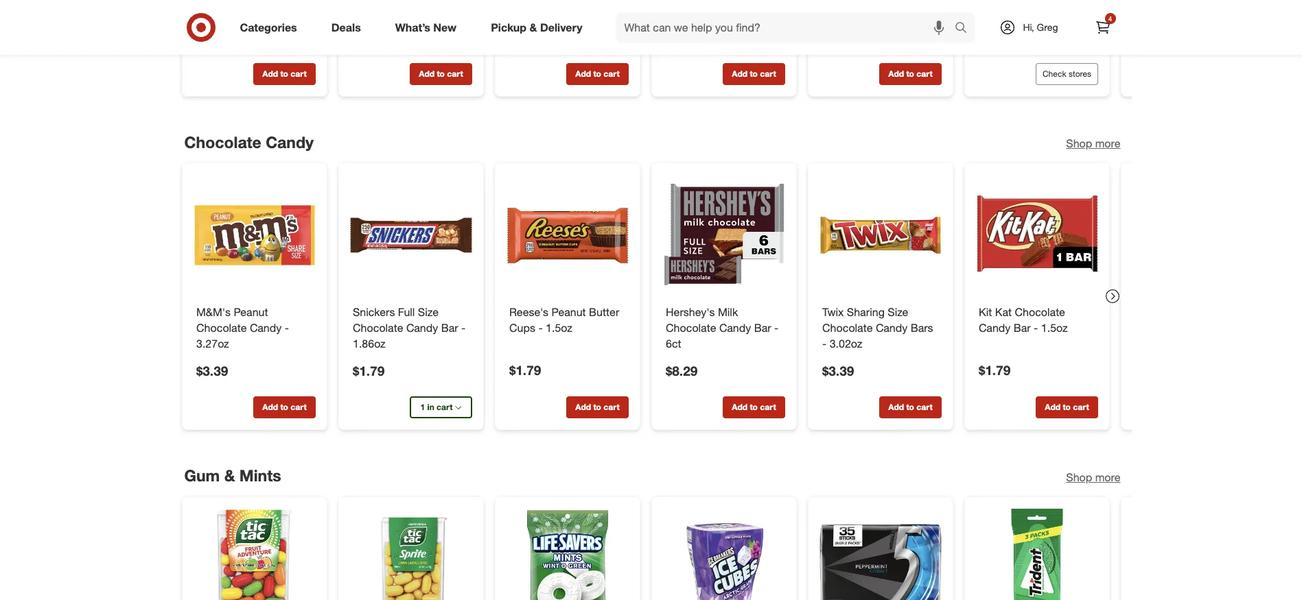 Task type: describe. For each thing, give the bounding box(es) containing it.
search button
[[948, 12, 981, 45]]

check
[[1042, 68, 1066, 79]]

pickup & delivery
[[491, 20, 582, 34]]

$6.49
[[665, 29, 697, 45]]

stores
[[1068, 68, 1091, 79]]

what's
[[395, 20, 430, 34]]

chocolate inside m&m's peanut chocolate candy - 3.27oz
[[196, 321, 246, 335]]

1 horizontal spatial $2.89
[[822, 29, 854, 44]]

pickup & delivery link
[[479, 12, 600, 43]]

$3.39 for m&m's peanut chocolate candy - 3.27oz
[[196, 363, 228, 379]]

$8.29
[[665, 363, 697, 379]]

- inside reese's peanut butter cups - 1.5oz
[[538, 321, 542, 335]]

shop more for chocolate candy
[[1066, 137, 1120, 151]]

reese's peanut butter cups - 1.5oz
[[509, 306, 619, 335]]

1 in cart for snickers full size chocolate candy bar - 1.86oz element
[[420, 402, 452, 413]]

chocolate inside twix sharing size chocolate candy bars - 3.02oz
[[822, 321, 872, 335]]

$4.79
[[509, 29, 541, 45]]

categories link
[[228, 12, 314, 43]]

greg
[[1037, 21, 1058, 33]]

kit
[[978, 306, 992, 319]]

twix
[[822, 306, 843, 319]]

$5.79
[[978, 29, 1010, 45]]

0 horizontal spatial $2.89
[[352, 29, 384, 45]]

deals
[[331, 20, 361, 34]]

kat
[[995, 306, 1011, 319]]

chocolate inside snickers full size chocolate candy bar - 1.86oz
[[352, 321, 403, 335]]

4 link
[[1088, 12, 1118, 43]]

chocolate candy
[[184, 132, 314, 151]]

m&m's peanut chocolate candy - 3.27oz link
[[196, 305, 313, 352]]

& for delivery
[[530, 20, 537, 34]]

$1.79 for kit kat chocolate candy bar - 1.5oz
[[978, 363, 1010, 378]]

shop for chocolate candy
[[1066, 137, 1092, 151]]

new
[[433, 20, 457, 34]]

$1.79 for reese's peanut butter cups - 1.5oz
[[509, 363, 541, 378]]

what's new
[[395, 20, 457, 34]]

peanut for $1.79
[[551, 306, 586, 319]]

1.5oz inside reese's peanut butter cups - 1.5oz
[[545, 321, 572, 335]]

hi, greg
[[1023, 21, 1058, 33]]

hershey's
[[665, 306, 714, 319]]

twix sharing size chocolate candy bars - 3.02oz link
[[822, 305, 939, 352]]

butter
[[589, 306, 619, 319]]

$3.39 for twix sharing size chocolate candy bars - 3.02oz
[[822, 363, 854, 379]]

mints
[[239, 466, 281, 485]]

m&m's peanut chocolate candy - 3.27oz
[[196, 306, 289, 351]]

more for gum & mints
[[1095, 471, 1120, 485]]

candy inside kit kat chocolate candy bar - 1.5oz
[[978, 321, 1010, 335]]



Task type: vqa. For each thing, say whether or not it's contained in the screenshot.
2nd Shop from the top
yes



Task type: locate. For each thing, give the bounding box(es) containing it.
4
[[1108, 14, 1112, 23]]

delivery
[[540, 20, 582, 34]]

1 horizontal spatial $1.79
[[509, 363, 541, 378]]

1 horizontal spatial &
[[530, 20, 537, 34]]

1 horizontal spatial peanut
[[551, 306, 586, 319]]

categories
[[240, 20, 297, 34]]

hershey's milk chocolate candy bar - 6ct link
[[665, 305, 782, 352]]

$3.39 down 3.27oz
[[196, 363, 228, 379]]

candy inside m&m's peanut chocolate candy - 3.27oz
[[249, 321, 281, 335]]

0 vertical spatial shop more
[[1066, 137, 1120, 151]]

1 vertical spatial &
[[224, 466, 235, 485]]

check stores button
[[1035, 63, 1098, 85]]

ice breakers ice cubes arctic grape sugar free gum - 40ct image
[[663, 509, 785, 601], [663, 509, 785, 601]]

2 shop more from the top
[[1066, 471, 1120, 485]]

3 $1.79 from the left
[[352, 363, 384, 379]]

1 peanut from the left
[[233, 306, 268, 319]]

reese's peanut butter cups - 1.5oz image
[[506, 175, 628, 297], [506, 175, 628, 297]]

1 vertical spatial shop more
[[1066, 471, 1120, 485]]

2 bar from the left
[[754, 321, 771, 335]]

$1.79 down kit kat chocolate candy bar - 1.5oz
[[978, 363, 1010, 378]]

size right full
[[418, 306, 438, 319]]

2 shop from the top
[[1066, 471, 1092, 485]]

life savers wint-o-mint candies - 6.25oz image
[[506, 509, 628, 601], [506, 509, 628, 601]]

wrigley's 5 peppermint cobalt sugarfree gum - 35ct image
[[819, 509, 941, 601], [819, 509, 941, 601]]

What can we help you find? suggestions appear below search field
[[616, 12, 958, 43]]

1 more from the top
[[1095, 137, 1120, 151]]

snickers
[[352, 306, 395, 319]]

&
[[530, 20, 537, 34], [224, 466, 235, 485]]

1 in cart
[[420, 402, 452, 413]]

1.86oz
[[352, 337, 385, 351]]

$1.79 for snickers full size chocolate candy bar - 1.86oz
[[352, 363, 384, 379]]

to
[[280, 68, 288, 79], [436, 68, 444, 79], [593, 68, 601, 79], [749, 68, 757, 79], [906, 68, 914, 79], [280, 402, 288, 413], [593, 402, 601, 413], [749, 402, 757, 413], [906, 402, 914, 413], [1062, 402, 1070, 413]]

trident spearmint sugar free gum - 3ct/2.8oz image
[[976, 509, 1098, 601], [976, 509, 1098, 601]]

chocolate inside hershey's milk chocolate candy bar - 6ct
[[665, 321, 716, 335]]

0 horizontal spatial &
[[224, 466, 235, 485]]

snickers full size chocolate candy bar - 1.86oz link
[[352, 305, 469, 352]]

1 shop from the top
[[1066, 137, 1092, 151]]

2 peanut from the left
[[551, 306, 586, 319]]

1.5oz inside kit kat chocolate candy bar - 1.5oz
[[1041, 321, 1067, 335]]

twix sharing size chocolate candy bars - 3.02oz
[[822, 306, 933, 351]]

0 vertical spatial shop more button
[[1066, 136, 1120, 152]]

1 shop more button from the top
[[1066, 136, 1120, 152]]

add to cart button
[[253, 63, 315, 85], [409, 63, 472, 85], [566, 63, 628, 85], [722, 63, 785, 85], [879, 63, 941, 85], [253, 397, 315, 419], [566, 397, 628, 419], [722, 397, 785, 419], [879, 397, 941, 419], [1035, 397, 1098, 419]]

kit kat chocolate candy bar - 1.5oz image
[[976, 175, 1098, 297], [976, 175, 1098, 297]]

2 more from the top
[[1095, 471, 1120, 485]]

0 horizontal spatial peanut
[[233, 306, 268, 319]]

2 1.5oz from the left
[[1041, 321, 1067, 335]]

peanut
[[233, 306, 268, 319], [551, 306, 586, 319]]

tic tac sprite single - 1oz image
[[350, 509, 472, 601], [350, 509, 472, 601]]

bar
[[441, 321, 458, 335], [754, 321, 771, 335], [1013, 321, 1030, 335]]

shop more button for chocolate candy
[[1066, 136, 1120, 152]]

- inside twix sharing size chocolate candy bars - 3.02oz
[[822, 337, 826, 351]]

milk
[[718, 306, 738, 319]]

$3.39 down 3.02oz
[[822, 363, 854, 379]]

1 1.5oz from the left
[[545, 321, 572, 335]]

0 horizontal spatial bar
[[441, 321, 458, 335]]

-
[[284, 321, 289, 335], [461, 321, 465, 335], [538, 321, 542, 335], [774, 321, 778, 335], [1033, 321, 1038, 335], [822, 337, 826, 351]]

peanut left the butter
[[551, 306, 586, 319]]

more
[[1095, 137, 1120, 151], [1095, 471, 1120, 485]]

- inside kit kat chocolate candy bar - 1.5oz
[[1033, 321, 1038, 335]]

size for $3.39
[[887, 306, 908, 319]]

0 horizontal spatial size
[[418, 306, 438, 319]]

cups
[[509, 321, 535, 335]]

$3.39
[[196, 363, 228, 379], [822, 363, 854, 379]]

m&m's
[[196, 306, 230, 319]]

chocolate
[[184, 132, 261, 151], [1014, 306, 1065, 319], [196, 321, 246, 335], [352, 321, 403, 335], [665, 321, 716, 335], [822, 321, 872, 335]]

& right gum
[[224, 466, 235, 485]]

0 vertical spatial &
[[530, 20, 537, 34]]

peanut inside m&m's peanut chocolate candy - 3.27oz
[[233, 306, 268, 319]]

size inside twix sharing size chocolate candy bars - 3.02oz
[[887, 306, 908, 319]]

2 shop more button from the top
[[1066, 470, 1120, 486]]

bar for $1.79
[[1013, 321, 1030, 335]]

hi,
[[1023, 21, 1034, 33]]

& for mints
[[224, 466, 235, 485]]

hershey's milk chocolate candy bar - 6ct image
[[663, 175, 785, 297], [663, 175, 785, 297]]

3 bar from the left
[[1013, 321, 1030, 335]]

1 horizontal spatial bar
[[754, 321, 771, 335]]

shop more button
[[1066, 136, 1120, 152], [1066, 470, 1120, 486]]

2 $1.79 from the left
[[978, 363, 1010, 378]]

1 horizontal spatial $3.39
[[822, 363, 854, 379]]

$1.99
[[196, 29, 228, 45]]

bars
[[910, 321, 933, 335]]

chocolate inside kit kat chocolate candy bar - 1.5oz
[[1014, 306, 1065, 319]]

add to cart
[[262, 68, 306, 79], [419, 68, 463, 79], [575, 68, 619, 79], [732, 68, 776, 79], [888, 68, 932, 79], [262, 402, 306, 413], [575, 402, 619, 413], [732, 402, 776, 413], [888, 402, 932, 413], [1044, 402, 1089, 413]]

candy inside twix sharing size chocolate candy bars - 3.02oz
[[875, 321, 907, 335]]

1 horizontal spatial size
[[887, 306, 908, 319]]

check stores
[[1042, 68, 1091, 79]]

2 horizontal spatial $1.79
[[978, 363, 1010, 378]]

snickers full size chocolate candy bar - 1.86oz
[[352, 306, 465, 351]]

size for $1.79
[[418, 306, 438, 319]]

3.27oz
[[196, 337, 229, 351]]

deals link
[[320, 12, 378, 43]]

shop more
[[1066, 137, 1120, 151], [1066, 471, 1120, 485]]

shop for gum & mints
[[1066, 471, 1092, 485]]

- inside hershey's milk chocolate candy bar - 6ct
[[774, 321, 778, 335]]

2 horizontal spatial bar
[[1013, 321, 1030, 335]]

snickers full size chocolate candy bar - 1.86oz image
[[350, 175, 472, 297], [350, 175, 472, 297]]

bar inside hershey's milk chocolate candy bar - 6ct
[[754, 321, 771, 335]]

1 $3.39 from the left
[[196, 363, 228, 379]]

- inside m&m's peanut chocolate candy - 3.27oz
[[284, 321, 289, 335]]

size right sharing
[[887, 306, 908, 319]]

m&m's peanut chocolate candy - 3.27oz image
[[193, 175, 315, 297], [193, 175, 315, 297]]

1.5oz
[[545, 321, 572, 335], [1041, 321, 1067, 335]]

1 $1.79 from the left
[[509, 363, 541, 378]]

size
[[418, 306, 438, 319], [887, 306, 908, 319]]

shop
[[1066, 137, 1092, 151], [1066, 471, 1092, 485]]

twix sharing size chocolate candy bars - 3.02oz image
[[819, 175, 941, 297], [819, 175, 941, 297]]

& right pickup on the left of page
[[530, 20, 537, 34]]

0 vertical spatial shop
[[1066, 137, 1092, 151]]

gum
[[184, 466, 220, 485]]

more for chocolate candy
[[1095, 137, 1120, 151]]

full
[[398, 306, 414, 319]]

peanut for $3.39
[[233, 306, 268, 319]]

6ct
[[665, 337, 681, 351]]

0 horizontal spatial $1.79
[[352, 363, 384, 379]]

1
[[420, 402, 425, 413]]

cart
[[290, 68, 306, 79], [447, 68, 463, 79], [603, 68, 619, 79], [760, 68, 776, 79], [916, 68, 932, 79], [290, 402, 306, 413], [436, 402, 452, 413], [603, 402, 619, 413], [760, 402, 776, 413], [916, 402, 932, 413], [1073, 402, 1089, 413]]

add
[[262, 68, 278, 79], [419, 68, 434, 79], [575, 68, 591, 79], [732, 68, 747, 79], [888, 68, 904, 79], [262, 402, 278, 413], [575, 402, 591, 413], [732, 402, 747, 413], [888, 402, 904, 413], [1044, 402, 1060, 413]]

peanut inside reese's peanut butter cups - 1.5oz
[[551, 306, 586, 319]]

kit kat chocolate candy bar - 1.5oz link
[[978, 305, 1095, 336]]

2 $3.39 from the left
[[822, 363, 854, 379]]

shop more button for gum & mints
[[1066, 470, 1120, 486]]

peanut right m&m's
[[233, 306, 268, 319]]

3.02oz
[[829, 337, 862, 351]]

2 size from the left
[[887, 306, 908, 319]]

bar inside kit kat chocolate candy bar - 1.5oz
[[1013, 321, 1030, 335]]

shop more for gum & mints
[[1066, 471, 1120, 485]]

hershey's milk chocolate candy bar - 6ct
[[665, 306, 778, 351]]

kit kat chocolate candy bar - 1.5oz
[[978, 306, 1067, 335]]

reese's peanut butter cups - 1.5oz link
[[509, 305, 626, 336]]

0 horizontal spatial $3.39
[[196, 363, 228, 379]]

$2.89
[[822, 29, 854, 44], [352, 29, 384, 45]]

size inside snickers full size chocolate candy bar - 1.86oz
[[418, 306, 438, 319]]

bar inside snickers full size chocolate candy bar - 1.86oz
[[441, 321, 458, 335]]

$1.79 down "1.86oz"
[[352, 363, 384, 379]]

$1.79 down cups
[[509, 363, 541, 378]]

candy inside hershey's milk chocolate candy bar - 6ct
[[719, 321, 751, 335]]

1 bar from the left
[[441, 321, 458, 335]]

1 shop more from the top
[[1066, 137, 1120, 151]]

1 vertical spatial shop more button
[[1066, 470, 1120, 486]]

search
[[948, 22, 981, 35]]

1 horizontal spatial 1.5oz
[[1041, 321, 1067, 335]]

pickup
[[491, 20, 526, 34]]

- inside snickers full size chocolate candy bar - 1.86oz
[[461, 321, 465, 335]]

0 vertical spatial more
[[1095, 137, 1120, 151]]

reese's
[[509, 306, 548, 319]]

1 vertical spatial more
[[1095, 471, 1120, 485]]

bar for $8.29
[[754, 321, 771, 335]]

0 horizontal spatial 1.5oz
[[545, 321, 572, 335]]

1 size from the left
[[418, 306, 438, 319]]

1 vertical spatial shop
[[1066, 471, 1092, 485]]

tic tac fruit adventure mint candies - 1oz image
[[193, 509, 315, 601], [193, 509, 315, 601]]

gum & mints
[[184, 466, 281, 485]]

what's new link
[[383, 12, 474, 43]]

in
[[427, 402, 434, 413]]

candy inside snickers full size chocolate candy bar - 1.86oz
[[406, 321, 438, 335]]

sharing
[[846, 306, 884, 319]]

$1.79
[[509, 363, 541, 378], [978, 363, 1010, 378], [352, 363, 384, 379]]

candy
[[266, 132, 314, 151], [249, 321, 281, 335], [406, 321, 438, 335], [719, 321, 751, 335], [875, 321, 907, 335], [978, 321, 1010, 335]]



